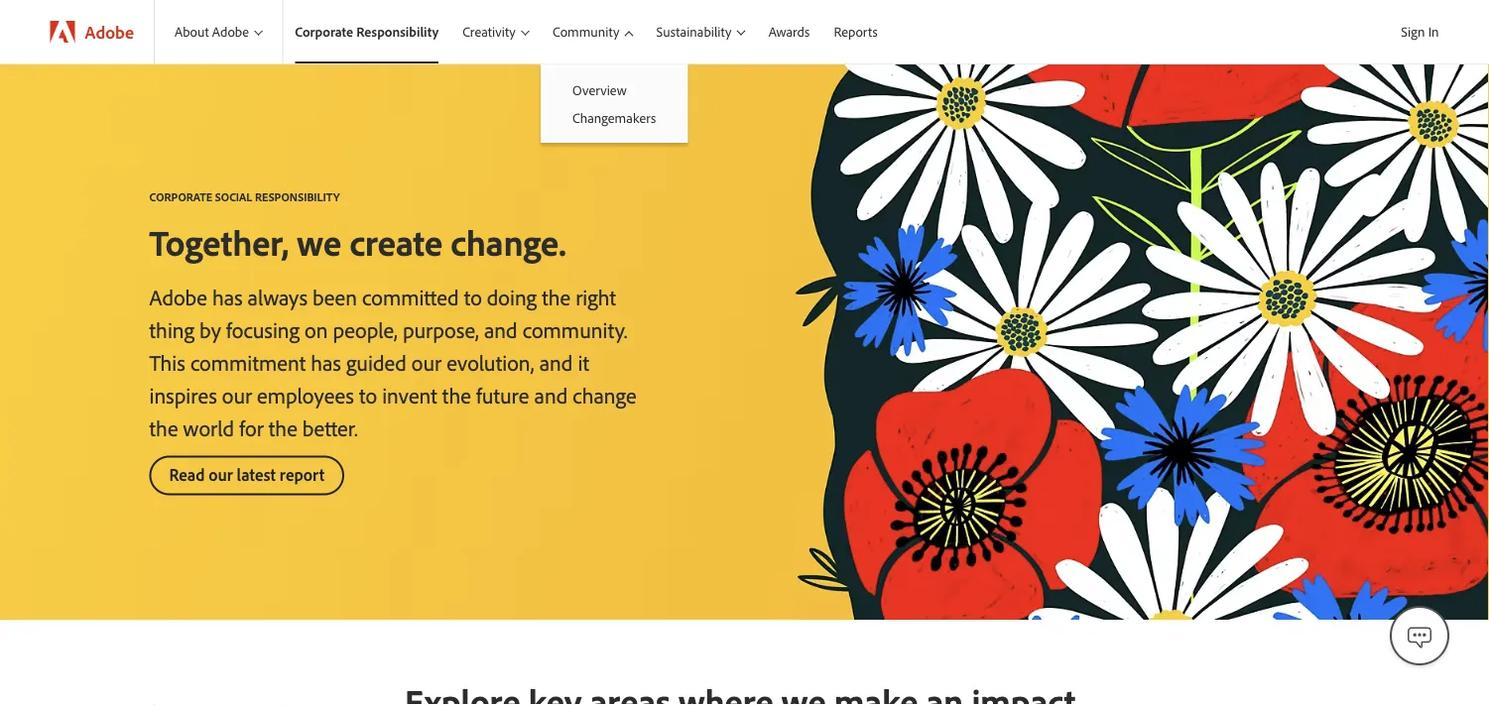 Task type: describe. For each thing, give the bounding box(es) containing it.
together,
[[149, 219, 289, 265]]

guided
[[346, 348, 407, 376]]

sign
[[1402, 23, 1426, 40]]

reports link
[[822, 0, 890, 64]]

sign in button
[[1398, 15, 1444, 49]]

purpose,
[[403, 316, 479, 343]]

1 vertical spatial and
[[540, 348, 573, 376]]

right
[[576, 283, 616, 311]]

corporate responsibility link
[[283, 0, 451, 64]]

in
[[1429, 23, 1440, 40]]

create
[[350, 219, 443, 265]]

2 vertical spatial and
[[535, 381, 568, 409]]

latest
[[237, 464, 276, 485]]

corporate for corporate responsibility
[[295, 23, 353, 40]]

the down inspires
[[149, 414, 178, 442]]

change.
[[451, 219, 566, 265]]

2 vertical spatial our
[[209, 464, 233, 485]]

creativity button
[[451, 0, 541, 64]]

the left future
[[443, 381, 471, 409]]

1 vertical spatial to
[[359, 381, 377, 409]]

awards
[[769, 23, 810, 40]]

the up 'community.'
[[542, 283, 571, 311]]

it
[[578, 348, 590, 376]]

adobe inside dropdown button
[[212, 23, 249, 40]]

commitment
[[190, 348, 306, 376]]

responsibility
[[255, 189, 340, 204]]

creativity
[[463, 23, 516, 40]]

corporate for corporate social responsibility
[[149, 189, 212, 204]]

corporate social responsibility
[[149, 189, 340, 204]]

1 vertical spatial our
[[222, 381, 252, 409]]

social
[[215, 189, 252, 204]]

evolution,
[[447, 348, 535, 376]]

future
[[476, 381, 529, 409]]

been
[[313, 283, 357, 311]]

0 horizontal spatial has
[[212, 283, 243, 311]]

corporate responsibility
[[295, 23, 439, 40]]



Task type: locate. For each thing, give the bounding box(es) containing it.
our
[[412, 348, 442, 376], [222, 381, 252, 409], [209, 464, 233, 485]]

and left it
[[540, 348, 573, 376]]

awards link
[[757, 0, 822, 64]]

and right future
[[535, 381, 568, 409]]

our right read on the bottom left of page
[[209, 464, 233, 485]]

adobe left about
[[85, 20, 134, 43]]

we
[[297, 219, 342, 265]]

1 horizontal spatial has
[[311, 348, 341, 376]]

has down on
[[311, 348, 341, 376]]

0 vertical spatial and
[[484, 316, 518, 343]]

group
[[541, 64, 688, 143]]

inspires
[[149, 381, 217, 409]]

and up evolution,
[[484, 316, 518, 343]]

adobe
[[85, 20, 134, 43], [212, 23, 249, 40], [149, 283, 207, 311]]

adobe inside the adobe has always been committed to doing the right thing by focusing on people, purpose, and community. this commitment has guided our evolution, and it inspires our employees to invent the future and change the world for the better.
[[149, 283, 207, 311]]

has
[[212, 283, 243, 311], [311, 348, 341, 376]]

change
[[573, 381, 637, 409]]

on
[[305, 316, 328, 343]]

community
[[553, 23, 620, 40]]

our down purpose,
[[412, 348, 442, 376]]

1 vertical spatial has
[[311, 348, 341, 376]]

the right "for" at left bottom
[[269, 414, 298, 442]]

group containing overview
[[541, 64, 688, 143]]

this
[[149, 348, 185, 376]]

0 vertical spatial has
[[212, 283, 243, 311]]

2 horizontal spatial adobe
[[212, 23, 249, 40]]

1 vertical spatial corporate
[[149, 189, 212, 204]]

read our latest report
[[169, 464, 325, 485]]

0 horizontal spatial to
[[359, 381, 377, 409]]

changemakers
[[573, 109, 656, 126]]

changemakers link
[[541, 104, 688, 131]]

about adobe button
[[155, 0, 282, 64]]

1 horizontal spatial corporate
[[295, 23, 353, 40]]

1 horizontal spatial adobe
[[149, 283, 207, 311]]

always
[[248, 283, 308, 311]]

our down commitment
[[222, 381, 252, 409]]

corporate left social
[[149, 189, 212, 204]]

adobe right about
[[212, 23, 249, 40]]

responsibility
[[357, 23, 439, 40]]

to left doing
[[464, 283, 482, 311]]

0 horizontal spatial corporate
[[149, 189, 212, 204]]

0 vertical spatial to
[[464, 283, 482, 311]]

adobe link
[[30, 0, 154, 64]]

adobe up thing on the top left of page
[[149, 283, 207, 311]]

employees
[[257, 381, 354, 409]]

invent
[[382, 381, 438, 409]]

0 vertical spatial our
[[412, 348, 442, 376]]

community.
[[523, 316, 628, 343]]

read our latest report link
[[149, 456, 345, 496]]

to down guided at the left
[[359, 381, 377, 409]]

adobe for adobe has always been committed to doing the right thing by focusing on people, purpose, and community. this commitment has guided our evolution, and it inspires our employees to invent the future and change the world for the better.
[[149, 283, 207, 311]]

overview link
[[541, 76, 688, 104]]

0 horizontal spatial adobe
[[85, 20, 134, 43]]

reports
[[834, 23, 878, 40]]

read
[[169, 464, 205, 485]]

adobe for adobe
[[85, 20, 134, 43]]

about adobe
[[175, 23, 249, 40]]

to
[[464, 283, 482, 311], [359, 381, 377, 409]]

has up by on the left top of page
[[212, 283, 243, 311]]

0 vertical spatial corporate
[[295, 23, 353, 40]]

doing
[[487, 283, 537, 311]]

corporate left 'responsibility' on the top
[[295, 23, 353, 40]]

together, we create change.
[[149, 219, 566, 265]]

for
[[239, 414, 264, 442]]

sustainability
[[657, 23, 732, 40]]

world
[[183, 414, 234, 442]]

people,
[[333, 316, 398, 343]]

focusing
[[226, 316, 300, 343]]

thing
[[149, 316, 195, 343]]

by
[[200, 316, 221, 343]]

1 horizontal spatial to
[[464, 283, 482, 311]]

sustainability button
[[645, 0, 757, 64]]

adobe inside 'link'
[[85, 20, 134, 43]]

report
[[280, 464, 325, 485]]

community button
[[541, 0, 645, 64]]

better.
[[303, 414, 358, 442]]

committed
[[362, 283, 459, 311]]

about
[[175, 23, 209, 40]]

the
[[542, 283, 571, 311], [443, 381, 471, 409], [149, 414, 178, 442], [269, 414, 298, 442]]

and
[[484, 316, 518, 343], [540, 348, 573, 376], [535, 381, 568, 409]]

sign in
[[1402, 23, 1440, 40]]

adobe has always been committed to doing the right thing by focusing on people, purpose, and community. this commitment has guided our evolution, and it inspires our employees to invent the future and change the world for the better.
[[149, 283, 637, 442]]

overview
[[573, 81, 627, 99]]

corporate
[[295, 23, 353, 40], [149, 189, 212, 204]]



Task type: vqa. For each thing, say whether or not it's contained in the screenshot.
Awards link
yes



